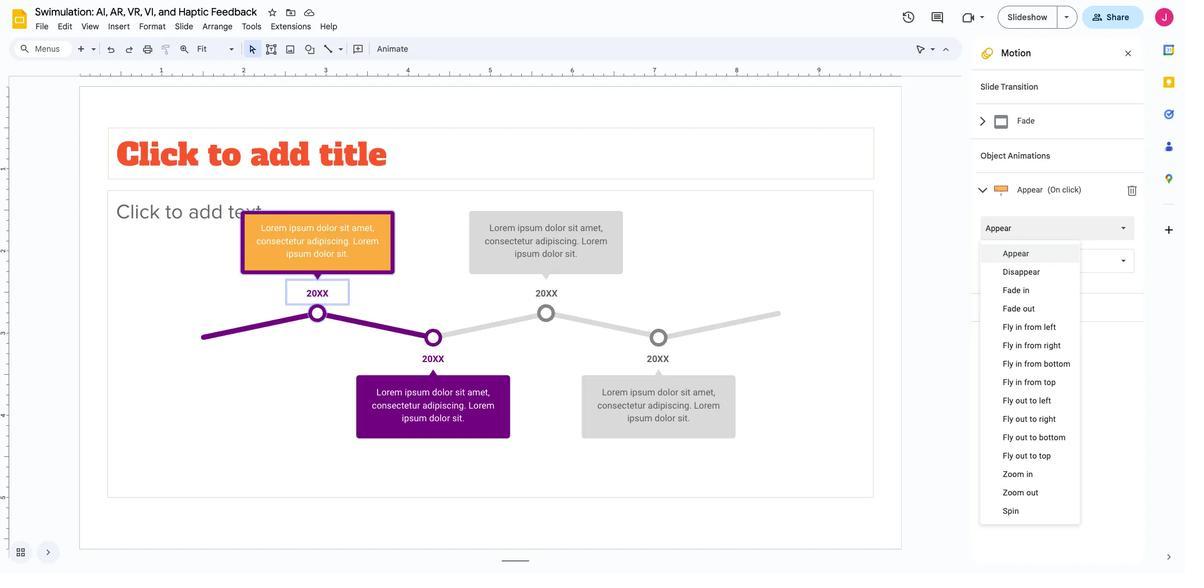 Task type: vqa. For each thing, say whether or not it's contained in the screenshot.
Last edit was seconds ago image
no



Task type: describe. For each thing, give the bounding box(es) containing it.
start slideshow (⌘+enter) image
[[1065, 16, 1069, 18]]

to for right
[[1030, 415, 1038, 424]]

add animation
[[996, 302, 1053, 313]]

fade for fade out
[[1003, 304, 1021, 313]]

extensions menu item
[[266, 20, 316, 33]]

insert
[[108, 21, 130, 32]]

fly for fly in from left
[[1003, 323, 1014, 332]]

in for fly in from left
[[1016, 323, 1023, 332]]

arrange menu item
[[198, 20, 237, 33]]

help menu item
[[316, 20, 342, 33]]

object animations
[[981, 151, 1051, 161]]

in for fade in
[[1023, 286, 1030, 295]]

menu bar inside menu bar banner
[[31, 15, 342, 34]]

object animations tab list
[[972, 0, 1146, 536]]

view menu item
[[77, 20, 104, 33]]

fly for fly out to left
[[1003, 396, 1014, 405]]

slide for slide transition
[[981, 82, 1000, 92]]

fly out to right
[[1003, 415, 1056, 424]]

click)
[[1063, 185, 1082, 194]]

appear inside list box
[[986, 224, 1012, 233]]

list box inside motion application
[[981, 240, 1080, 524]]

out for fade out
[[1023, 304, 1035, 313]]

tools
[[242, 21, 262, 32]]

Rename text field
[[31, 5, 263, 18]]

slide menu item
[[170, 20, 198, 33]]

zoom for zoom in
[[1003, 470, 1025, 479]]

slide transition
[[981, 82, 1039, 92]]

appear list box
[[981, 216, 1135, 240]]

fade out
[[1003, 304, 1035, 313]]

fly for fly out to bottom
[[1003, 433, 1014, 442]]

fly for fly out to top
[[1003, 451, 1014, 461]]

(on
[[1048, 185, 1061, 194]]

add
[[996, 302, 1012, 313]]

arrange
[[203, 21, 233, 32]]

top for fly in from top
[[1044, 378, 1056, 387]]

appear tab panel
[[976, 208, 1144, 293]]

fly in from left
[[1003, 323, 1057, 332]]

fly for fly in from right
[[1003, 341, 1014, 350]]

tab inside motion section
[[976, 0, 1146, 536]]

animation
[[1014, 302, 1053, 313]]

fade tab
[[976, 104, 1144, 139]]

Star checkbox
[[265, 5, 281, 21]]

transition
[[1001, 82, 1039, 92]]

fade for fade
[[1018, 116, 1035, 125]]

slideshow
[[1008, 12, 1048, 22]]

from for left
[[1025, 323, 1042, 332]]

appear inside list box
[[1003, 249, 1030, 258]]

mode and view toolbar
[[912, 37, 956, 60]]

out for fly out to top
[[1016, 451, 1028, 461]]

fly in from top
[[1003, 378, 1056, 387]]

shape image
[[303, 41, 317, 57]]

insert menu item
[[104, 20, 135, 33]]

appear (on click)
[[1018, 185, 1082, 194]]

edit menu item
[[53, 20, 77, 33]]

right for fly in from right
[[1044, 341, 1061, 350]]

to for left
[[1030, 396, 1038, 405]]

in for fly in from bottom
[[1016, 359, 1023, 369]]

tab list inside menu bar banner
[[1153, 34, 1186, 541]]



Task type: locate. For each thing, give the bounding box(es) containing it.
in up fly in from top on the right of page
[[1016, 359, 1023, 369]]

fly up zoom in
[[1003, 451, 1014, 461]]

out up zoom in
[[1016, 451, 1028, 461]]

slide inside motion section
[[981, 82, 1000, 92]]

bottom
[[1044, 359, 1071, 369], [1040, 433, 1066, 442]]

2 zoom from the top
[[1003, 488, 1025, 497]]

in for fly in from right
[[1016, 341, 1023, 350]]

zoom out
[[1003, 488, 1039, 497]]

6 fly from the top
[[1003, 415, 1014, 424]]

slide left transition
[[981, 82, 1000, 92]]

slideshow button
[[998, 6, 1058, 29]]

help
[[320, 21, 338, 32]]

fly up play
[[1003, 323, 1014, 332]]

fade
[[1018, 116, 1035, 125], [1003, 286, 1021, 295], [1003, 304, 1021, 313]]

0 vertical spatial left
[[1044, 323, 1057, 332]]

navigation inside motion application
[[0, 532, 60, 573]]

2 vertical spatial appear
[[1003, 249, 1030, 258]]

out down fly out to left
[[1016, 415, 1028, 424]]

top for fly out to top
[[1040, 451, 1052, 461]]

spin
[[1003, 507, 1020, 516]]

slide right format
[[175, 21, 193, 32]]

out
[[1023, 304, 1035, 313], [1016, 396, 1028, 405], [1016, 415, 1028, 424], [1016, 433, 1028, 442], [1016, 451, 1028, 461], [1027, 488, 1039, 497]]

1 vertical spatial slide
[[981, 82, 1000, 92]]

from
[[1025, 323, 1042, 332], [1025, 341, 1042, 350], [1025, 359, 1042, 369], [1025, 378, 1042, 387]]

out down fly in from top on the right of page
[[1016, 396, 1028, 405]]

5 fly from the top
[[1003, 396, 1014, 405]]

out up fly out to top
[[1016, 433, 1028, 442]]

tab list
[[1153, 34, 1186, 541]]

right for fly out to right
[[1040, 415, 1056, 424]]

0 vertical spatial zoom
[[1003, 470, 1025, 479]]

1 zoom from the top
[[1003, 470, 1025, 479]]

Menus field
[[14, 41, 72, 57]]

1 from from the top
[[1025, 323, 1042, 332]]

in for fly in from top
[[1016, 378, 1023, 387]]

share
[[1107, 12, 1130, 22]]

slide inside menu item
[[175, 21, 193, 32]]

in
[[1023, 286, 1030, 295], [1016, 323, 1023, 332], [1016, 341, 1023, 350], [1016, 359, 1023, 369], [1016, 378, 1023, 387], [1027, 470, 1034, 479]]

fly for fly out to right
[[1003, 415, 1014, 424]]

0 vertical spatial fade
[[1018, 116, 1035, 125]]

fly for fly in from top
[[1003, 378, 1014, 387]]

play
[[995, 336, 1012, 347]]

0 vertical spatial appear
[[1018, 185, 1043, 194]]

Zoom field
[[194, 41, 239, 58]]

fly down fly in from left
[[1003, 341, 1014, 350]]

tools menu item
[[237, 20, 266, 33]]

in down fly out to top
[[1027, 470, 1034, 479]]

motion
[[1002, 48, 1032, 59]]

4 to from the top
[[1030, 451, 1038, 461]]

out for fly out to left
[[1016, 396, 1028, 405]]

fade down transition
[[1018, 116, 1035, 125]]

slide
[[175, 21, 193, 32], [981, 82, 1000, 92]]

animate button
[[372, 40, 414, 58]]

1 to from the top
[[1030, 396, 1038, 405]]

bottom for fly out to bottom
[[1040, 433, 1066, 442]]

3 from from the top
[[1025, 359, 1042, 369]]

3 fly from the top
[[1003, 359, 1014, 369]]

right up fly out to bottom
[[1040, 415, 1056, 424]]

motion application
[[0, 0, 1186, 573]]

to down fly out to right
[[1030, 433, 1038, 442]]

menu bar containing file
[[31, 15, 342, 34]]

out up fly in from left
[[1023, 304, 1035, 313]]

to down fly out to bottom
[[1030, 451, 1038, 461]]

tab
[[976, 0, 1146, 536]]

menu bar
[[31, 15, 342, 34]]

in down fade out
[[1016, 323, 1023, 332]]

fade inside tab
[[1018, 116, 1035, 125]]

left up fly out to right
[[1040, 396, 1052, 405]]

top
[[1044, 378, 1056, 387], [1040, 451, 1052, 461]]

animations
[[1008, 151, 1051, 161]]

fly out to top
[[1003, 451, 1052, 461]]

appear inside tab
[[1018, 185, 1043, 194]]

list box
[[981, 240, 1080, 524]]

out for zoom out
[[1027, 488, 1039, 497]]

format
[[139, 21, 166, 32]]

fly out to bottom
[[1003, 433, 1066, 442]]

0 vertical spatial right
[[1044, 341, 1061, 350]]

play button
[[981, 331, 1026, 352]]

out for fly out to right
[[1016, 415, 1028, 424]]

from for right
[[1025, 341, 1042, 350]]

fly in from bottom
[[1003, 359, 1071, 369]]

zoom up spin
[[1003, 488, 1025, 497]]

fly up fly out to left
[[1003, 378, 1014, 387]]

1 fly from the top
[[1003, 323, 1014, 332]]

2 from from the top
[[1025, 341, 1042, 350]]

tab containing appear
[[976, 0, 1146, 536]]

0 vertical spatial bottom
[[1044, 359, 1071, 369]]

left down animation
[[1044, 323, 1057, 332]]

right up fly in from bottom
[[1044, 341, 1061, 350]]

bottom down fly out to right
[[1040, 433, 1066, 442]]

fade in
[[1003, 286, 1030, 295]]

4 from from the top
[[1025, 378, 1042, 387]]

animate
[[377, 44, 408, 54]]

zoom up zoom out
[[1003, 470, 1025, 479]]

from for bottom
[[1025, 359, 1042, 369]]

right
[[1044, 341, 1061, 350], [1040, 415, 1056, 424]]

from for top
[[1025, 378, 1042, 387]]

4 fly from the top
[[1003, 378, 1014, 387]]

0 vertical spatial slide
[[175, 21, 193, 32]]

disappear
[[1003, 267, 1041, 277]]

fade up add
[[1003, 286, 1021, 295]]

from down fly in from right at the right bottom
[[1025, 359, 1042, 369]]

2 fly from the top
[[1003, 341, 1014, 350]]

file
[[36, 21, 49, 32]]

from down fly in from left
[[1025, 341, 1042, 350]]

zoom
[[1003, 470, 1025, 479], [1003, 488, 1025, 497]]

file menu item
[[31, 20, 53, 33]]

left for fly out to left
[[1040, 396, 1052, 405]]

in right play
[[1016, 341, 1023, 350]]

bottom down fly in from right at the right bottom
[[1044, 359, 1071, 369]]

in up "add animation"
[[1023, 286, 1030, 295]]

1 vertical spatial appear
[[986, 224, 1012, 233]]

fly down fly out to left
[[1003, 415, 1014, 424]]

7 fly from the top
[[1003, 433, 1014, 442]]

1 vertical spatial right
[[1040, 415, 1056, 424]]

to
[[1030, 396, 1038, 405], [1030, 415, 1038, 424], [1030, 433, 1038, 442], [1030, 451, 1038, 461]]

navigation
[[0, 532, 60, 573]]

2 vertical spatial fade
[[1003, 304, 1021, 313]]

out for fly out to bottom
[[1016, 433, 1028, 442]]

appear
[[1018, 185, 1043, 194], [986, 224, 1012, 233], [1003, 249, 1030, 258]]

format menu item
[[135, 20, 170, 33]]

from down fly in from bottom
[[1025, 378, 1042, 387]]

to up fly out to bottom
[[1030, 415, 1038, 424]]

list box containing appear
[[981, 240, 1080, 524]]

out down zoom in
[[1027, 488, 1039, 497]]

3 to from the top
[[1030, 433, 1038, 442]]

to for top
[[1030, 451, 1038, 461]]

fly down play
[[1003, 359, 1014, 369]]

0 vertical spatial top
[[1044, 378, 1056, 387]]

left
[[1044, 323, 1057, 332], [1040, 396, 1052, 405]]

in for zoom in
[[1027, 470, 1034, 479]]

8 fly from the top
[[1003, 451, 1014, 461]]

bottom for fly in from bottom
[[1044, 359, 1071, 369]]

1 vertical spatial fade
[[1003, 286, 1021, 295]]

slide for slide
[[175, 21, 193, 32]]

insert image image
[[284, 41, 297, 57]]

edit
[[58, 21, 72, 32]]

zoom in
[[1003, 470, 1034, 479]]

share button
[[1082, 6, 1144, 29]]

1 vertical spatial zoom
[[1003, 488, 1025, 497]]

motion section
[[972, 0, 1146, 564]]

view
[[82, 21, 99, 32]]

1 vertical spatial top
[[1040, 451, 1052, 461]]

fade down fade in
[[1003, 304, 1021, 313]]

from up fly in from right at the right bottom
[[1025, 323, 1042, 332]]

1 vertical spatial bottom
[[1040, 433, 1066, 442]]

fly in from right
[[1003, 341, 1061, 350]]

menu bar banner
[[0, 0, 1186, 573]]

left for fly in from left
[[1044, 323, 1057, 332]]

2 to from the top
[[1030, 415, 1038, 424]]

to up fly out to right
[[1030, 396, 1038, 405]]

top down fly out to bottom
[[1040, 451, 1052, 461]]

1 vertical spatial left
[[1040, 396, 1052, 405]]

fly for fly in from bottom
[[1003, 359, 1014, 369]]

zoom for zoom out
[[1003, 488, 1025, 497]]

Zoom text field
[[196, 41, 228, 57]]

extensions
[[271, 21, 311, 32]]

0 horizontal spatial slide
[[175, 21, 193, 32]]

1 horizontal spatial slide
[[981, 82, 1000, 92]]

fly out to left
[[1003, 396, 1052, 405]]

main toolbar
[[71, 40, 414, 58]]

fade for fade in
[[1003, 286, 1021, 295]]

appear option
[[986, 223, 1012, 234]]

fly
[[1003, 323, 1014, 332], [1003, 341, 1014, 350], [1003, 359, 1014, 369], [1003, 378, 1014, 387], [1003, 396, 1014, 405], [1003, 415, 1014, 424], [1003, 433, 1014, 442], [1003, 451, 1014, 461]]

new slide with layout image
[[89, 41, 96, 45]]

add animation button
[[981, 301, 1061, 315]]

to for bottom
[[1030, 433, 1038, 442]]

fly up fly out to top
[[1003, 433, 1014, 442]]

in up fly out to left
[[1016, 378, 1023, 387]]

object
[[981, 151, 1007, 161]]

fly down fly in from top on the right of page
[[1003, 396, 1014, 405]]

top down fly in from bottom
[[1044, 378, 1056, 387]]



